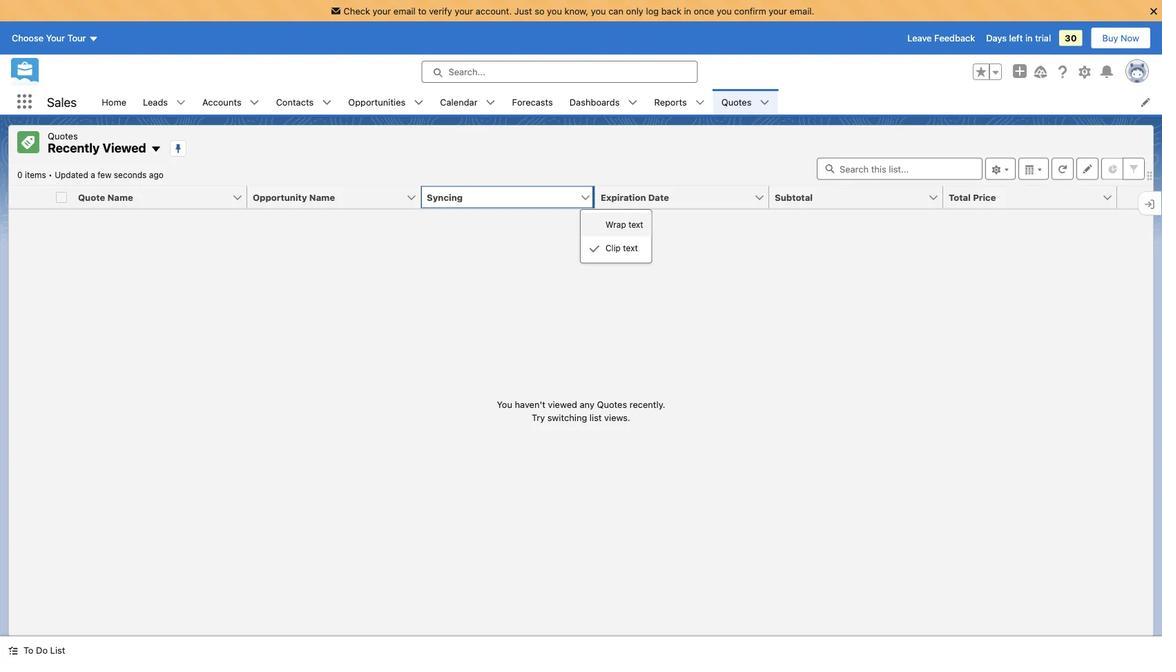 Task type: vqa. For each thing, say whether or not it's contained in the screenshot.
Wrap
yes



Task type: describe. For each thing, give the bounding box(es) containing it.
text default image inside leads list item
[[176, 98, 186, 107]]

30
[[1065, 33, 1077, 43]]

syncing button
[[421, 186, 580, 208]]

dashboards list item
[[562, 89, 646, 115]]

wrap text
[[606, 220, 644, 229]]

contacts link
[[268, 89, 322, 115]]

expiration date element
[[596, 186, 778, 209]]

verify
[[429, 6, 452, 16]]

to do list
[[23, 646, 65, 656]]

2 you from the left
[[591, 6, 606, 16]]

list containing home
[[93, 89, 1163, 115]]

expiration date button
[[596, 186, 754, 208]]

recently viewed
[[48, 141, 146, 155]]

total price button
[[944, 186, 1103, 208]]

text default image up ago
[[150, 144, 162, 155]]

accounts
[[202, 97, 242, 107]]

quotes inside you haven't viewed any quotes recently. try switching list views.
[[597, 399, 627, 410]]

accounts list item
[[194, 89, 268, 115]]

log
[[646, 6, 659, 16]]

to
[[23, 646, 34, 656]]

choose your tour
[[12, 33, 86, 43]]

days left in trial
[[987, 33, 1052, 43]]

leads link
[[135, 89, 176, 115]]

leads list item
[[135, 89, 194, 115]]

know,
[[565, 6, 589, 16]]

subtotal element
[[770, 186, 952, 209]]

reports list item
[[646, 89, 714, 115]]

text default image for reports
[[696, 98, 705, 107]]

account.
[[476, 6, 512, 16]]

quotes image
[[17, 131, 39, 153]]

0 horizontal spatial quotes
[[48, 131, 78, 141]]

choose your tour button
[[11, 27, 99, 49]]

syncing
[[427, 192, 463, 202]]

calendar list item
[[432, 89, 504, 115]]

quote
[[78, 192, 105, 202]]

item number element
[[9, 186, 50, 209]]

choose
[[12, 33, 44, 43]]

buy
[[1103, 33, 1119, 43]]

price
[[974, 192, 997, 202]]

text for clip text
[[623, 243, 638, 253]]

calendar
[[440, 97, 478, 107]]

text default image inside to do list button
[[8, 646, 18, 656]]

contacts
[[276, 97, 314, 107]]

text for wrap text
[[629, 220, 644, 229]]

date
[[649, 192, 669, 202]]

text default image inside clip text link
[[589, 244, 600, 255]]

now
[[1121, 33, 1140, 43]]

tour
[[67, 33, 86, 43]]

recently
[[48, 141, 100, 155]]

leave feedback link
[[908, 33, 976, 43]]

2 your from the left
[[455, 6, 473, 16]]

email.
[[790, 6, 815, 16]]

total price element
[[944, 186, 1126, 209]]

switching
[[548, 413, 587, 423]]

accounts link
[[194, 89, 250, 115]]

viewed
[[103, 141, 146, 155]]

0 vertical spatial in
[[684, 6, 692, 16]]

days
[[987, 33, 1007, 43]]

sales
[[47, 94, 77, 109]]

just
[[515, 6, 532, 16]]

haven't
[[515, 399, 546, 410]]

try
[[532, 413, 545, 423]]

item number image
[[9, 186, 50, 208]]

once
[[694, 6, 715, 16]]

quotes list item
[[714, 89, 778, 115]]

leads
[[143, 97, 168, 107]]

quote name
[[78, 192, 133, 202]]

only
[[626, 6, 644, 16]]

any
[[580, 399, 595, 410]]

recently viewed|quotes|list view element
[[8, 125, 1154, 637]]

text default image for dashboards
[[628, 98, 638, 107]]

your
[[46, 33, 65, 43]]

total
[[949, 192, 971, 202]]

a
[[91, 170, 95, 180]]

list
[[590, 413, 602, 423]]

search...
[[449, 67, 486, 77]]

quotes inside "list item"
[[722, 97, 752, 107]]

text default image for accounts
[[250, 98, 260, 107]]

quote name element
[[73, 186, 256, 209]]

calendar link
[[432, 89, 486, 115]]

status containing you haven't viewed any quotes recently.
[[497, 398, 666, 425]]

left
[[1010, 33, 1023, 43]]

leave feedback
[[908, 33, 976, 43]]

opportunity name
[[253, 192, 335, 202]]

forecasts link
[[504, 89, 562, 115]]

can
[[609, 6, 624, 16]]

check
[[344, 6, 370, 16]]

3 you from the left
[[717, 6, 732, 16]]

so
[[535, 6, 545, 16]]



Task type: locate. For each thing, give the bounding box(es) containing it.
dashboards link
[[562, 89, 628, 115]]

text default image
[[176, 98, 186, 107], [486, 98, 496, 107], [150, 144, 162, 155], [589, 244, 600, 255], [8, 646, 18, 656]]

0 horizontal spatial name
[[107, 192, 133, 202]]

0 horizontal spatial in
[[684, 6, 692, 16]]

text default image for contacts
[[322, 98, 332, 107]]

1 horizontal spatial you
[[591, 6, 606, 16]]

items
[[25, 170, 46, 180]]

2 text default image from the left
[[322, 98, 332, 107]]

leave
[[908, 33, 932, 43]]

clip text
[[606, 243, 638, 253]]

0
[[17, 170, 22, 180]]

list
[[93, 89, 1163, 115]]

2 vertical spatial quotes
[[597, 399, 627, 410]]

2 horizontal spatial your
[[769, 6, 788, 16]]

name
[[107, 192, 133, 202], [309, 192, 335, 202]]

1 vertical spatial quotes
[[48, 131, 78, 141]]

name inside 'element'
[[107, 192, 133, 202]]

name for quote name
[[107, 192, 133, 202]]

2 name from the left
[[309, 192, 335, 202]]

name for opportunity name
[[309, 192, 335, 202]]

status
[[497, 398, 666, 425]]

you right so
[[547, 6, 562, 16]]

group
[[973, 64, 1002, 80]]

quote name button
[[73, 186, 232, 208]]

1 horizontal spatial your
[[455, 6, 473, 16]]

do
[[36, 646, 48, 656]]

1 name from the left
[[107, 192, 133, 202]]

seconds
[[114, 170, 147, 180]]

to
[[418, 6, 427, 16]]

text default image inside calendar 'list item'
[[486, 98, 496, 107]]

views.
[[605, 413, 631, 423]]

menu containing wrap text
[[581, 213, 652, 260]]

expiration date
[[601, 192, 669, 202]]

1 horizontal spatial in
[[1026, 33, 1033, 43]]

viewed
[[548, 399, 578, 410]]

wrap
[[606, 220, 626, 229]]

you left can
[[591, 6, 606, 16]]

you
[[547, 6, 562, 16], [591, 6, 606, 16], [717, 6, 732, 16]]

•
[[48, 170, 52, 180]]

opportunity
[[253, 192, 307, 202]]

name down seconds
[[107, 192, 133, 202]]

2 horizontal spatial you
[[717, 6, 732, 16]]

1 vertical spatial in
[[1026, 33, 1033, 43]]

text
[[629, 220, 644, 229], [623, 243, 638, 253]]

menu inside syncing element
[[581, 213, 652, 260]]

0 items • updated a few seconds ago
[[17, 170, 164, 180]]

you haven't viewed any quotes recently. try switching list views.
[[497, 399, 666, 423]]

buy now button
[[1091, 27, 1152, 49]]

total price
[[949, 192, 997, 202]]

6 text default image from the left
[[760, 98, 770, 107]]

subtotal
[[775, 192, 813, 202]]

you right once
[[717, 6, 732, 16]]

email
[[394, 6, 416, 16]]

cell
[[50, 186, 73, 209]]

clip text link
[[581, 237, 652, 260]]

text default image inside dashboards list item
[[628, 98, 638, 107]]

ago
[[149, 170, 164, 180]]

your left email
[[373, 6, 391, 16]]

confirm
[[735, 6, 767, 16]]

1 you from the left
[[547, 6, 562, 16]]

back
[[662, 6, 682, 16]]

quotes up the views.
[[597, 399, 627, 410]]

to do list button
[[0, 637, 74, 665]]

4 text default image from the left
[[628, 98, 638, 107]]

text default image for quotes
[[760, 98, 770, 107]]

home
[[102, 97, 126, 107]]

0 horizontal spatial your
[[373, 6, 391, 16]]

quotes right reports list item
[[722, 97, 752, 107]]

syncing element
[[421, 186, 653, 264]]

1 vertical spatial text
[[623, 243, 638, 253]]

text default image right calendar
[[486, 98, 496, 107]]

opportunities link
[[340, 89, 414, 115]]

opportunities
[[348, 97, 406, 107]]

quotes link
[[714, 89, 760, 115]]

name right opportunity
[[309, 192, 335, 202]]

None search field
[[817, 158, 983, 180]]

0 horizontal spatial you
[[547, 6, 562, 16]]

1 your from the left
[[373, 6, 391, 16]]

feedback
[[935, 33, 976, 43]]

text default image for opportunities
[[414, 98, 424, 107]]

clip
[[606, 243, 621, 253]]

forecasts
[[512, 97, 553, 107]]

text default image inside reports list item
[[696, 98, 705, 107]]

few
[[98, 170, 112, 180]]

in right back
[[684, 6, 692, 16]]

your left email.
[[769, 6, 788, 16]]

text default image left clip
[[589, 244, 600, 255]]

2 horizontal spatial quotes
[[722, 97, 752, 107]]

0 vertical spatial quotes
[[722, 97, 752, 107]]

dashboards
[[570, 97, 620, 107]]

updated
[[55, 170, 88, 180]]

5 text default image from the left
[[696, 98, 705, 107]]

your
[[373, 6, 391, 16], [455, 6, 473, 16], [769, 6, 788, 16]]

Search Recently Viewed list view. search field
[[817, 158, 983, 180]]

contacts list item
[[268, 89, 340, 115]]

home link
[[93, 89, 135, 115]]

action element
[[1118, 186, 1154, 209]]

text default image right leads
[[176, 98, 186, 107]]

text default image inside the 'quotes' "list item"
[[760, 98, 770, 107]]

recently viewed status
[[17, 170, 55, 180]]

1 text default image from the left
[[250, 98, 260, 107]]

recently.
[[630, 399, 666, 410]]

buy now
[[1103, 33, 1140, 43]]

trial
[[1036, 33, 1052, 43]]

you
[[497, 399, 513, 410]]

quotes down sales
[[48, 131, 78, 141]]

reports
[[655, 97, 687, 107]]

opportunity name button
[[247, 186, 406, 208]]

your right verify
[[455, 6, 473, 16]]

3 text default image from the left
[[414, 98, 424, 107]]

text default image inside accounts "list item"
[[250, 98, 260, 107]]

wrap text link
[[581, 213, 652, 237]]

cell inside recently viewed|quotes|list view element
[[50, 186, 73, 209]]

subtotal button
[[770, 186, 929, 208]]

1 horizontal spatial quotes
[[597, 399, 627, 410]]

text default image
[[250, 98, 260, 107], [322, 98, 332, 107], [414, 98, 424, 107], [628, 98, 638, 107], [696, 98, 705, 107], [760, 98, 770, 107]]

reports link
[[646, 89, 696, 115]]

quotes
[[722, 97, 752, 107], [48, 131, 78, 141], [597, 399, 627, 410]]

opportunities list item
[[340, 89, 432, 115]]

3 your from the left
[[769, 6, 788, 16]]

0 vertical spatial text
[[629, 220, 644, 229]]

search... button
[[422, 61, 698, 83]]

1 horizontal spatial name
[[309, 192, 335, 202]]

none search field inside recently viewed|quotes|list view element
[[817, 158, 983, 180]]

expiration
[[601, 192, 646, 202]]

check your email to verify your account. just so you know, you can only log back in once you confirm your email.
[[344, 6, 815, 16]]

text default image left to
[[8, 646, 18, 656]]

in right left
[[1026, 33, 1033, 43]]

list
[[50, 646, 65, 656]]

text right clip
[[623, 243, 638, 253]]

text default image inside contacts list item
[[322, 98, 332, 107]]

action image
[[1118, 186, 1154, 208]]

opportunity name element
[[247, 186, 430, 209]]

in
[[684, 6, 692, 16], [1026, 33, 1033, 43]]

text right wrap
[[629, 220, 644, 229]]

text default image inside opportunities list item
[[414, 98, 424, 107]]

menu
[[581, 213, 652, 260]]



